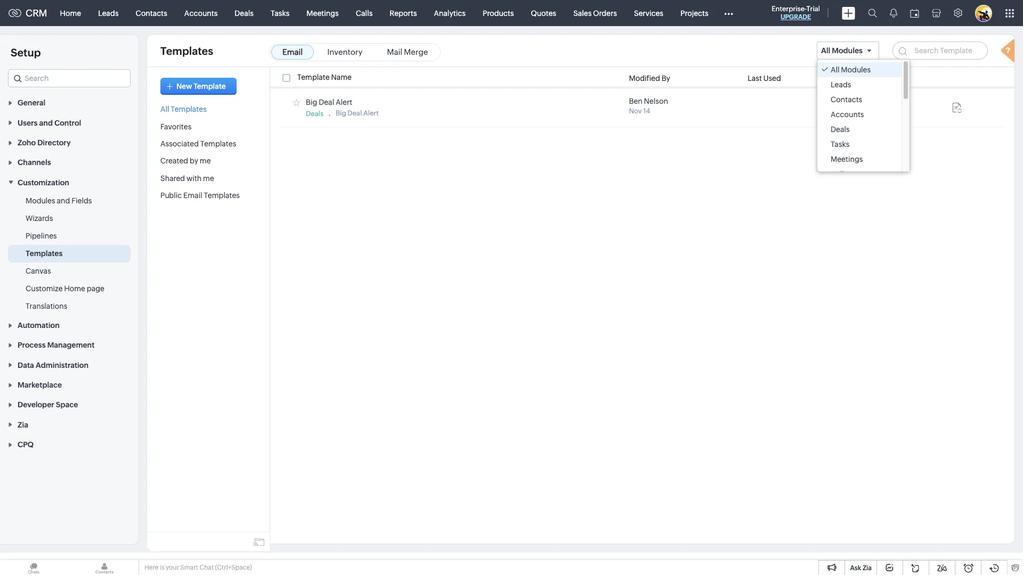Task type: describe. For each thing, give the bounding box(es) containing it.
wizards
[[26, 214, 53, 223]]

created by me
[[160, 157, 211, 165]]

here
[[144, 564, 159, 572]]

Search text field
[[9, 70, 130, 87]]

modified
[[629, 74, 660, 83]]

calendar image
[[910, 9, 919, 17]]

0 vertical spatial tasks
[[271, 9, 290, 17]]

zoho
[[18, 139, 36, 147]]

public email templates link
[[160, 191, 240, 200]]

0 vertical spatial contacts
[[136, 9, 167, 17]]

2 vertical spatial all
[[160, 105, 169, 114]]

data
[[18, 361, 34, 370]]

data administration button
[[0, 355, 139, 375]]

2 horizontal spatial deals
[[831, 125, 850, 134]]

modules and fields
[[26, 197, 92, 205]]

calls inside calls link
[[356, 9, 373, 17]]

modified by
[[629, 74, 670, 83]]

favorites
[[160, 122, 192, 131]]

customization region
[[0, 192, 139, 315]]

channels
[[18, 159, 51, 167]]

crm
[[26, 7, 47, 19]]

administration
[[36, 361, 89, 370]]

new template button
[[160, 78, 237, 95]]

customize
[[26, 284, 63, 293]]

0 vertical spatial deals
[[235, 9, 254, 17]]

new template
[[176, 82, 226, 91]]

calls inside tree
[[831, 170, 848, 179]]

services link
[[626, 0, 672, 26]]

inventory
[[327, 47, 363, 57]]

(ctrl+space)
[[215, 564, 252, 572]]

smart
[[180, 564, 198, 572]]

all templates
[[160, 105, 207, 114]]

chat
[[200, 564, 214, 572]]

last
[[748, 74, 762, 83]]

created by me link
[[160, 157, 211, 165]]

me for created by me
[[200, 157, 211, 165]]

automation button
[[0, 315, 139, 335]]

services
[[634, 9, 664, 17]]

1 horizontal spatial big
[[336, 109, 346, 117]]

leads inside tree
[[831, 81, 851, 89]]

public email templates
[[160, 191, 240, 200]]

directory
[[37, 139, 71, 147]]

tasks link
[[262, 0, 298, 26]]

1 horizontal spatial alert
[[363, 109, 379, 117]]

contacts link
[[127, 0, 176, 26]]

used
[[764, 74, 781, 83]]

0 horizontal spatial deal
[[319, 98, 334, 106]]

accounts inside tree
[[831, 110, 864, 119]]

process management
[[18, 341, 95, 350]]

accounts link
[[176, 0, 226, 26]]

process management button
[[0, 335, 139, 355]]

ask zia
[[850, 565, 872, 572]]

public
[[160, 191, 182, 200]]

templates up 'created by me' link
[[200, 140, 236, 148]]

general button
[[0, 93, 139, 113]]

0 horizontal spatial accounts
[[184, 9, 218, 17]]

and for modules
[[57, 197, 70, 205]]

zoho directory
[[18, 139, 71, 147]]

templates up favorites
[[171, 105, 207, 114]]

inventory link
[[316, 45, 374, 60]]

0 vertical spatial email
[[283, 47, 303, 57]]

automation
[[18, 321, 60, 330]]

general
[[18, 99, 45, 107]]

reports
[[390, 9, 417, 17]]

is
[[160, 564, 164, 572]]

with
[[187, 174, 202, 183]]

canvas link
[[26, 266, 51, 276]]

space
[[56, 401, 78, 410]]

marketplace
[[18, 381, 62, 390]]

nov
[[629, 107, 642, 115]]

search element
[[862, 0, 884, 26]]

pipelines
[[26, 232, 57, 240]]

tree containing all modules
[[818, 60, 910, 182]]

last used
[[748, 74, 781, 83]]

associated templates
[[160, 140, 236, 148]]

associated templates link
[[160, 140, 236, 148]]

All Modules field
[[817, 42, 879, 60]]

customization
[[18, 178, 69, 187]]

orders
[[593, 9, 617, 17]]

1 horizontal spatial deals
[[306, 110, 324, 118]]

users
[[18, 119, 38, 127]]

create menu image
[[842, 7, 855, 19]]

tasks inside tree
[[831, 140, 850, 149]]

1 horizontal spatial deal
[[348, 109, 362, 117]]

crm link
[[9, 7, 47, 19]]

0 vertical spatial leads
[[98, 9, 119, 17]]

by
[[662, 74, 670, 83]]

0 vertical spatial home
[[60, 9, 81, 17]]

sales orders
[[574, 9, 617, 17]]

nelson
[[644, 97, 668, 106]]

1 vertical spatial modules
[[841, 66, 871, 74]]

signals image
[[890, 9, 898, 18]]

here is your smart chat (ctrl+space)
[[144, 564, 252, 572]]

ben nelson link
[[629, 97, 668, 106]]

14
[[643, 107, 651, 115]]

enterprise-trial upgrade
[[772, 5, 820, 21]]

home inside customization 'region'
[[64, 284, 85, 293]]



Task type: vqa. For each thing, say whether or not it's contained in the screenshot.
and in Customization region
yes



Task type: locate. For each thing, give the bounding box(es) containing it.
users and control
[[18, 119, 81, 127]]

and left fields
[[57, 197, 70, 205]]

zia inside dropdown button
[[18, 421, 28, 429]]

ben nelson nov 14
[[629, 97, 668, 115]]

home left page
[[64, 284, 85, 293]]

customize home page link
[[26, 283, 104, 294]]

1 vertical spatial email
[[183, 191, 202, 200]]

meetings
[[307, 9, 339, 17], [831, 155, 863, 164]]

big
[[306, 98, 317, 106], [336, 109, 346, 117]]

all modules down "all modules" field
[[831, 66, 871, 74]]

templates down pipelines link
[[26, 249, 63, 258]]

template inside button
[[194, 82, 226, 91]]

0 horizontal spatial leads
[[98, 9, 119, 17]]

mail merge
[[387, 47, 428, 57]]

1 vertical spatial home
[[64, 284, 85, 293]]

leads left stats
[[831, 81, 851, 89]]

all templates link
[[160, 105, 207, 114]]

contacts inside tree
[[831, 96, 863, 104]]

analytics link
[[425, 0, 474, 26]]

0 vertical spatial zia
[[18, 421, 28, 429]]

modules and fields link
[[26, 195, 92, 206]]

0 horizontal spatial template
[[194, 82, 226, 91]]

me right 'with'
[[203, 174, 214, 183]]

deal
[[319, 98, 334, 106], [348, 109, 362, 117]]

1 vertical spatial all
[[831, 66, 840, 74]]

1 horizontal spatial accounts
[[831, 110, 864, 119]]

home link
[[51, 0, 90, 26]]

email
[[283, 47, 303, 57], [183, 191, 202, 200]]

modules down create menu image
[[832, 46, 863, 55]]

0 vertical spatial meetings
[[307, 9, 339, 17]]

control
[[54, 119, 81, 127]]

None field
[[8, 69, 131, 87]]

1 vertical spatial contacts
[[831, 96, 863, 104]]

big down template name
[[306, 98, 317, 106]]

contacts image
[[71, 561, 138, 576]]

leads
[[98, 9, 119, 17], [831, 81, 851, 89]]

big deal alert link
[[306, 98, 352, 106]]

favorites link
[[160, 122, 192, 131]]

big down the big deal alert link
[[336, 109, 346, 117]]

1 vertical spatial zia
[[863, 565, 872, 572]]

calls
[[356, 9, 373, 17], [831, 170, 848, 179]]

your
[[166, 564, 179, 572]]

all for tree at the right of page containing all modules
[[831, 66, 840, 74]]

0 horizontal spatial email
[[183, 191, 202, 200]]

0 vertical spatial deal
[[319, 98, 334, 106]]

meetings link
[[298, 0, 347, 26]]

stats
[[867, 74, 884, 83]]

0 horizontal spatial tasks
[[271, 9, 290, 17]]

all inside tree
[[831, 66, 840, 74]]

analytics
[[434, 9, 466, 17]]

deals link
[[226, 0, 262, 26]]

templates down shared with me link
[[204, 191, 240, 200]]

1 vertical spatial me
[[203, 174, 214, 183]]

channels button
[[0, 152, 139, 172]]

1 vertical spatial all modules
[[831, 66, 871, 74]]

1 vertical spatial deals
[[306, 110, 324, 118]]

zia up cpq
[[18, 421, 28, 429]]

me right by
[[200, 157, 211, 165]]

0 vertical spatial alert
[[336, 98, 352, 106]]

all for "all modules" field
[[821, 46, 831, 55]]

cpq
[[18, 441, 34, 449]]

projects link
[[672, 0, 717, 26]]

leads right home link
[[98, 9, 119, 17]]

1 vertical spatial deal
[[348, 109, 362, 117]]

reports link
[[381, 0, 425, 26]]

leads link
[[90, 0, 127, 26]]

1 horizontal spatial zia
[[863, 565, 872, 572]]

1 vertical spatial template
[[194, 82, 226, 91]]

1 vertical spatial alert
[[363, 109, 379, 117]]

me for shared with me
[[203, 174, 214, 183]]

ask
[[850, 565, 862, 572]]

zia button
[[0, 415, 139, 435]]

chats image
[[0, 561, 67, 576]]

0 horizontal spatial and
[[39, 119, 53, 127]]

all modules inside field
[[821, 46, 863, 55]]

big deal alert down the big deal alert link
[[336, 109, 379, 117]]

data administration
[[18, 361, 89, 370]]

template
[[297, 73, 330, 82], [194, 82, 226, 91]]

accounts
[[184, 9, 218, 17], [831, 110, 864, 119]]

tasks
[[271, 9, 290, 17], [831, 140, 850, 149]]

quotes
[[531, 9, 556, 17]]

0 vertical spatial big deal alert
[[306, 98, 352, 106]]

products link
[[474, 0, 523, 26]]

2 vertical spatial modules
[[26, 197, 55, 205]]

0 vertical spatial big
[[306, 98, 317, 106]]

0 vertical spatial accounts
[[184, 9, 218, 17]]

developer
[[18, 401, 54, 410]]

enterprise-
[[772, 5, 807, 13]]

1 horizontal spatial leads
[[831, 81, 851, 89]]

1 vertical spatial big deal alert
[[336, 109, 379, 117]]

Search Template text field
[[893, 42, 988, 60]]

pipelines link
[[26, 231, 57, 241]]

modules inside field
[[832, 46, 863, 55]]

email up template name
[[283, 47, 303, 57]]

0 horizontal spatial big
[[306, 98, 317, 106]]

1 horizontal spatial contacts
[[831, 96, 863, 104]]

template right new
[[194, 82, 226, 91]]

2 vertical spatial deals
[[831, 125, 850, 134]]

1 horizontal spatial calls
[[831, 170, 848, 179]]

1 horizontal spatial email
[[283, 47, 303, 57]]

1 horizontal spatial meetings
[[831, 155, 863, 164]]

calls link
[[347, 0, 381, 26]]

1 vertical spatial accounts
[[831, 110, 864, 119]]

sales orders link
[[565, 0, 626, 26]]

contacts down "all modules" field
[[831, 96, 863, 104]]

all modules down create menu element
[[821, 46, 863, 55]]

1 horizontal spatial template
[[297, 73, 330, 82]]

1 horizontal spatial and
[[57, 197, 70, 205]]

users and control button
[[0, 113, 139, 133]]

0 horizontal spatial calls
[[356, 9, 373, 17]]

cpq button
[[0, 435, 139, 455]]

1 vertical spatial tasks
[[831, 140, 850, 149]]

big deal alert
[[306, 98, 352, 106], [336, 109, 379, 117]]

and right users on the top left of page
[[39, 119, 53, 127]]

merge
[[404, 47, 428, 57]]

deal down the big deal alert link
[[348, 109, 362, 117]]

template name
[[297, 73, 352, 82]]

shared with me
[[160, 174, 214, 183]]

templates inside customization 'region'
[[26, 249, 63, 258]]

and for users
[[39, 119, 53, 127]]

sales
[[574, 9, 592, 17]]

projects
[[681, 9, 709, 17]]

contacts
[[136, 9, 167, 17], [831, 96, 863, 104]]

1 vertical spatial leads
[[831, 81, 851, 89]]

signals element
[[884, 0, 904, 26]]

customize home page
[[26, 284, 104, 293]]

me
[[200, 157, 211, 165], [203, 174, 214, 183]]

0 vertical spatial calls
[[356, 9, 373, 17]]

modules down "all modules" field
[[841, 66, 871, 74]]

big deal alert down template name
[[306, 98, 352, 106]]

customization button
[[0, 172, 139, 192]]

zia right ask on the right bottom
[[863, 565, 872, 572]]

deal down template name
[[319, 98, 334, 106]]

zia
[[18, 421, 28, 429], [863, 565, 872, 572]]

associated
[[160, 140, 199, 148]]

0 horizontal spatial alert
[[336, 98, 352, 106]]

1 vertical spatial calls
[[831, 170, 848, 179]]

0 vertical spatial modules
[[832, 46, 863, 55]]

1 vertical spatial big
[[336, 109, 346, 117]]

tree
[[818, 60, 910, 182]]

email down 'with'
[[183, 191, 202, 200]]

template left the name
[[297, 73, 330, 82]]

shared with me link
[[160, 174, 214, 183]]

and inside customization 'region'
[[57, 197, 70, 205]]

0 vertical spatial and
[[39, 119, 53, 127]]

0 vertical spatial me
[[200, 157, 211, 165]]

home right crm
[[60, 9, 81, 17]]

0 vertical spatial all
[[821, 46, 831, 55]]

modules inside customization 'region'
[[26, 197, 55, 205]]

1 vertical spatial and
[[57, 197, 70, 205]]

mail
[[387, 47, 402, 57]]

by
[[190, 157, 198, 165]]

0 horizontal spatial contacts
[[136, 9, 167, 17]]

0 horizontal spatial meetings
[[307, 9, 339, 17]]

templates link
[[26, 248, 63, 259]]

and inside dropdown button
[[39, 119, 53, 127]]

upgrade
[[781, 13, 811, 21]]

name
[[331, 73, 352, 82]]

1 horizontal spatial tasks
[[831, 140, 850, 149]]

developer space button
[[0, 395, 139, 415]]

0 vertical spatial template
[[297, 73, 330, 82]]

all inside field
[[821, 46, 831, 55]]

alert
[[336, 98, 352, 106], [363, 109, 379, 117]]

create menu element
[[836, 0, 862, 26]]

Other Modules field
[[717, 5, 740, 22]]

0 horizontal spatial deals
[[235, 9, 254, 17]]

modules up wizards
[[26, 197, 55, 205]]

developer space
[[18, 401, 78, 410]]

meetings inside tree
[[831, 155, 863, 164]]

contacts right leads link at the left top of page
[[136, 9, 167, 17]]

profile element
[[969, 0, 999, 26]]

shared
[[160, 174, 185, 183]]

all
[[821, 46, 831, 55], [831, 66, 840, 74], [160, 105, 169, 114]]

search image
[[868, 9, 877, 18]]

setup
[[11, 46, 41, 59]]

new
[[176, 82, 192, 91]]

templates up new
[[160, 45, 213, 57]]

1 vertical spatial meetings
[[831, 155, 863, 164]]

canvas
[[26, 267, 51, 275]]

ben
[[629, 97, 643, 106]]

marketplace button
[[0, 375, 139, 395]]

0 vertical spatial all modules
[[821, 46, 863, 55]]

page
[[87, 284, 104, 293]]

0 horizontal spatial zia
[[18, 421, 28, 429]]

profile image
[[975, 5, 992, 22]]



